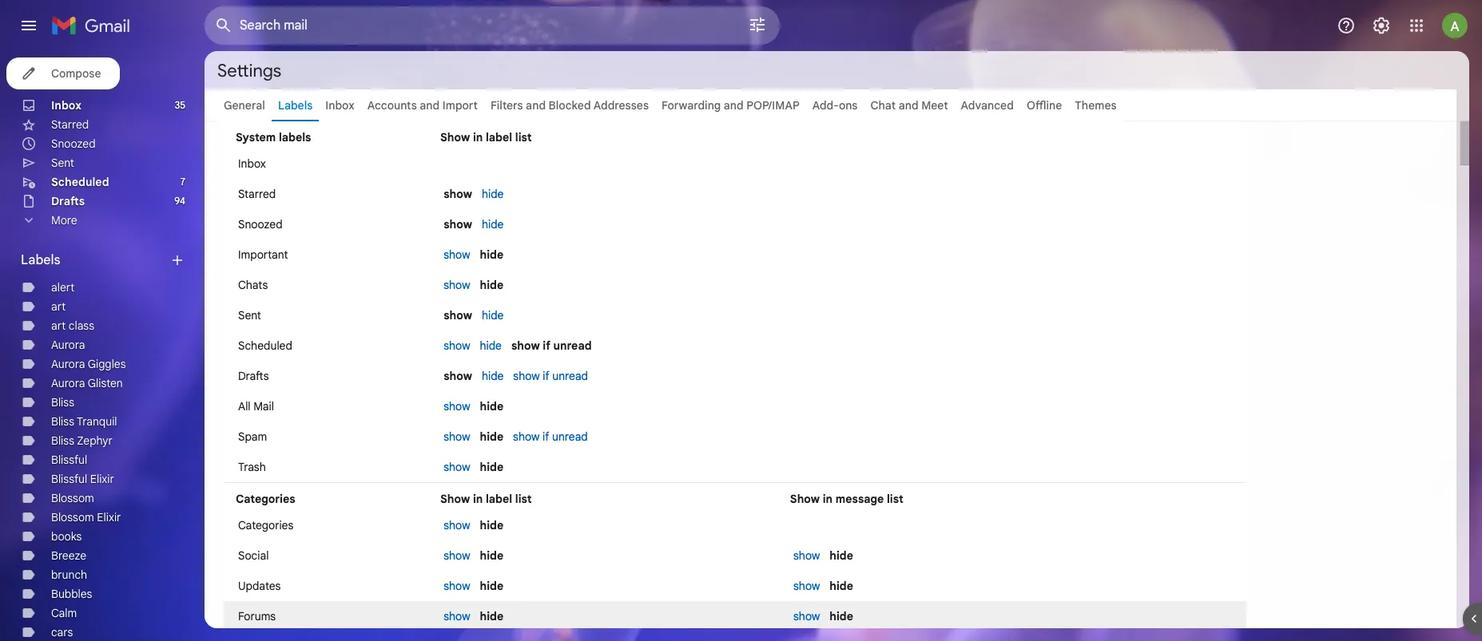 Task type: vqa. For each thing, say whether or not it's contained in the screenshot.
'Bjord'
no



Task type: locate. For each thing, give the bounding box(es) containing it.
bliss for bliss zephyr
[[51, 434, 74, 448]]

2 if from the top
[[543, 369, 550, 384]]

2 vertical spatial aurora
[[51, 376, 85, 391]]

calm link
[[51, 607, 77, 621]]

show if unread
[[511, 339, 592, 353], [513, 369, 588, 384], [513, 430, 588, 444]]

blissful for blissful elixir
[[51, 472, 87, 487]]

art down alert link
[[51, 300, 66, 314]]

tranquil
[[77, 415, 117, 429]]

labels
[[279, 130, 311, 145]]

chats
[[238, 278, 268, 293]]

1 inbox link from the left
[[51, 98, 82, 113]]

1 vertical spatial show if unread
[[513, 369, 588, 384]]

drafts up more
[[51, 194, 85, 209]]

2 show in label list from the top
[[440, 492, 532, 507]]

2 art from the top
[[51, 319, 66, 333]]

show link for important
[[444, 248, 470, 262]]

0 vertical spatial unread
[[553, 339, 592, 353]]

inbox down "system"
[[238, 157, 266, 171]]

categories down "trash"
[[236, 492, 295, 507]]

bliss up 'blissful' link
[[51, 434, 74, 448]]

1 show in label list from the top
[[440, 130, 532, 145]]

2 vertical spatial bliss
[[51, 434, 74, 448]]

0 horizontal spatial sent
[[51, 156, 74, 170]]

social
[[238, 549, 269, 563]]

main menu image
[[19, 16, 38, 35]]

snoozed
[[51, 137, 96, 151], [238, 217, 283, 232]]

gmail image
[[51, 10, 138, 42]]

scheduled up mail
[[238, 339, 292, 353]]

show if unread link
[[513, 369, 588, 384], [513, 430, 588, 444]]

unread for spam
[[552, 430, 588, 444]]

None search field
[[205, 6, 780, 45]]

compose button
[[6, 58, 120, 90]]

1 vertical spatial starred
[[238, 187, 276, 201]]

elixir down blissful elixir link
[[97, 511, 121, 525]]

1 horizontal spatial scheduled
[[238, 339, 292, 353]]

and for filters
[[526, 98, 546, 113]]

snoozed down 'starred' link
[[51, 137, 96, 151]]

4 and from the left
[[899, 98, 919, 113]]

1 vertical spatial blossom
[[51, 511, 94, 525]]

inbox link right labels 'link'
[[326, 98, 355, 113]]

show
[[440, 130, 470, 145], [440, 492, 470, 507], [790, 492, 820, 507]]

0 horizontal spatial drafts
[[51, 194, 85, 209]]

1 vertical spatial drafts
[[238, 369, 269, 384]]

0 vertical spatial aurora
[[51, 338, 85, 352]]

updates
[[238, 579, 281, 594]]

label
[[486, 130, 513, 145], [486, 492, 513, 507]]

7
[[180, 176, 185, 188]]

add-ons link
[[813, 98, 858, 113]]

starred up snoozed link
[[51, 117, 89, 132]]

bliss zephyr
[[51, 434, 113, 448]]

1 vertical spatial blissful
[[51, 472, 87, 487]]

1 horizontal spatial labels
[[278, 98, 313, 113]]

0 vertical spatial elixir
[[90, 472, 114, 487]]

labels up labels
[[278, 98, 313, 113]]

in for categories
[[473, 492, 483, 507]]

1 horizontal spatial drafts
[[238, 369, 269, 384]]

art down the art link
[[51, 319, 66, 333]]

35
[[175, 99, 185, 111]]

0 horizontal spatial labels
[[21, 253, 60, 269]]

2 vertical spatial if
[[543, 430, 549, 444]]

1 vertical spatial show in label list
[[440, 492, 532, 507]]

0 vertical spatial show in label list
[[440, 130, 532, 145]]

themes link
[[1075, 98, 1117, 113]]

1 label from the top
[[486, 130, 513, 145]]

more button
[[0, 211, 192, 230]]

1 vertical spatial label
[[486, 492, 513, 507]]

snoozed inside the labels navigation
[[51, 137, 96, 151]]

1 horizontal spatial starred
[[238, 187, 276, 201]]

drafts link
[[51, 194, 85, 209]]

1 vertical spatial sent
[[238, 309, 261, 323]]

0 vertical spatial labels
[[278, 98, 313, 113]]

bliss for bliss link
[[51, 396, 74, 410]]

inbox inside the labels navigation
[[51, 98, 82, 113]]

system labels
[[236, 130, 311, 145]]

labels inside navigation
[[21, 253, 60, 269]]

1 horizontal spatial inbox
[[238, 157, 266, 171]]

snoozed up important
[[238, 217, 283, 232]]

labels heading
[[21, 253, 169, 269]]

brunch
[[51, 568, 87, 583]]

0 vertical spatial label
[[486, 130, 513, 145]]

0 vertical spatial sent
[[51, 156, 74, 170]]

0 vertical spatial blissful
[[51, 453, 87, 468]]

label for system labels
[[486, 130, 513, 145]]

forums
[[238, 610, 276, 624]]

0 vertical spatial snoozed
[[51, 137, 96, 151]]

show if unread for spam
[[513, 430, 588, 444]]

aurora for aurora link
[[51, 338, 85, 352]]

blissful down 'blissful' link
[[51, 472, 87, 487]]

1 vertical spatial bliss
[[51, 415, 74, 429]]

0 horizontal spatial inbox link
[[51, 98, 82, 113]]

2 blossom from the top
[[51, 511, 94, 525]]

inbox right labels 'link'
[[326, 98, 355, 113]]

art
[[51, 300, 66, 314], [51, 319, 66, 333]]

0 horizontal spatial starred
[[51, 117, 89, 132]]

0 horizontal spatial inbox
[[51, 98, 82, 113]]

1 horizontal spatial inbox link
[[326, 98, 355, 113]]

blossom elixir link
[[51, 511, 121, 525]]

ons
[[839, 98, 858, 113]]

1 vertical spatial if
[[543, 369, 550, 384]]

0 vertical spatial scheduled
[[51, 175, 109, 189]]

elixir
[[90, 472, 114, 487], [97, 511, 121, 525]]

hide
[[482, 187, 504, 201], [482, 217, 504, 232], [480, 248, 504, 262], [480, 278, 504, 293], [482, 309, 504, 323], [480, 339, 502, 353], [482, 369, 504, 384], [480, 400, 504, 414], [480, 430, 504, 444], [480, 460, 504, 475], [480, 519, 504, 533], [480, 549, 504, 563], [830, 549, 854, 563], [480, 579, 504, 594], [830, 579, 854, 594], [480, 610, 504, 624], [830, 610, 854, 624]]

0 vertical spatial if
[[543, 339, 551, 353]]

2 aurora from the top
[[51, 357, 85, 372]]

art for art class
[[51, 319, 66, 333]]

2 vertical spatial show if unread
[[513, 430, 588, 444]]

breeze
[[51, 549, 86, 563]]

labels up the alert
[[21, 253, 60, 269]]

scheduled up drafts link
[[51, 175, 109, 189]]

blissful down bliss zephyr
[[51, 453, 87, 468]]

bubbles
[[51, 587, 92, 602]]

2 blissful from the top
[[51, 472, 87, 487]]

bliss up bliss tranquil
[[51, 396, 74, 410]]

inbox
[[51, 98, 82, 113], [326, 98, 355, 113], [238, 157, 266, 171]]

2 horizontal spatial inbox
[[326, 98, 355, 113]]

3 bliss from the top
[[51, 434, 74, 448]]

sent
[[51, 156, 74, 170], [238, 309, 261, 323]]

filters
[[491, 98, 523, 113]]

0 vertical spatial art
[[51, 300, 66, 314]]

and left import
[[420, 98, 440, 113]]

aurora down art class link
[[51, 338, 85, 352]]

1 vertical spatial show if unread link
[[513, 430, 588, 444]]

0 vertical spatial drafts
[[51, 194, 85, 209]]

show link for updates
[[444, 579, 470, 594]]

1 vertical spatial categories
[[238, 519, 294, 533]]

categories up social
[[238, 519, 294, 533]]

show link for social
[[444, 549, 470, 563]]

sent down snoozed link
[[51, 156, 74, 170]]

add-ons
[[813, 98, 858, 113]]

show in label list for system labels
[[440, 130, 532, 145]]

0 horizontal spatial scheduled
[[51, 175, 109, 189]]

3 and from the left
[[724, 98, 744, 113]]

1 vertical spatial scheduled
[[238, 339, 292, 353]]

and right chat
[[899, 98, 919, 113]]

2 inbox link from the left
[[326, 98, 355, 113]]

drafts up all mail
[[238, 369, 269, 384]]

show if unread link for spam
[[513, 430, 588, 444]]

1 vertical spatial elixir
[[97, 511, 121, 525]]

bliss down bliss link
[[51, 415, 74, 429]]

1 horizontal spatial sent
[[238, 309, 261, 323]]

1 vertical spatial unread
[[553, 369, 588, 384]]

bliss
[[51, 396, 74, 410], [51, 415, 74, 429], [51, 434, 74, 448]]

0 vertical spatial show if unread link
[[513, 369, 588, 384]]

and for forwarding
[[724, 98, 744, 113]]

blossom
[[51, 492, 94, 506], [51, 511, 94, 525]]

2 vertical spatial unread
[[552, 430, 588, 444]]

bliss for bliss tranquil
[[51, 415, 74, 429]]

blossom down "blossom" link
[[51, 511, 94, 525]]

starred
[[51, 117, 89, 132], [238, 187, 276, 201]]

1 vertical spatial aurora
[[51, 357, 85, 372]]

hide link
[[482, 187, 504, 201], [482, 217, 504, 232], [482, 309, 504, 323], [480, 339, 502, 353], [482, 369, 504, 384]]

blossom down blissful elixir link
[[51, 492, 94, 506]]

inbox for inbox "link" inside the the labels navigation
[[51, 98, 82, 113]]

blissful
[[51, 453, 87, 468], [51, 472, 87, 487]]

mail
[[253, 400, 274, 414]]

inbox up 'starred' link
[[51, 98, 82, 113]]

1 horizontal spatial snoozed
[[238, 217, 283, 232]]

0 horizontal spatial snoozed
[[51, 137, 96, 151]]

forwarding
[[662, 98, 721, 113]]

art class link
[[51, 319, 94, 333]]

aurora glisten link
[[51, 376, 123, 391]]

1 show if unread link from the top
[[513, 369, 588, 384]]

elixir up "blossom" link
[[90, 472, 114, 487]]

sent down the chats
[[238, 309, 261, 323]]

2 and from the left
[[526, 98, 546, 113]]

1 vertical spatial art
[[51, 319, 66, 333]]

search mail image
[[209, 11, 238, 40]]

and
[[420, 98, 440, 113], [526, 98, 546, 113], [724, 98, 744, 113], [899, 98, 919, 113]]

unread
[[553, 339, 592, 353], [553, 369, 588, 384], [552, 430, 588, 444]]

bliss tranquil
[[51, 415, 117, 429]]

show
[[444, 187, 472, 201], [444, 217, 472, 232], [444, 248, 470, 262], [444, 278, 470, 293], [444, 309, 472, 323], [444, 339, 470, 353], [511, 339, 540, 353], [444, 369, 472, 384], [513, 369, 540, 384], [444, 400, 470, 414], [444, 430, 470, 444], [513, 430, 540, 444], [444, 460, 470, 475], [444, 519, 470, 533], [444, 549, 470, 563], [794, 549, 820, 563], [444, 579, 470, 594], [794, 579, 820, 594], [444, 610, 470, 624], [794, 610, 820, 624]]

show in message list
[[790, 492, 904, 507]]

1 blissful from the top
[[51, 453, 87, 468]]

1 blossom from the top
[[51, 492, 94, 506]]

aurora giggles
[[51, 357, 126, 372]]

unread for drafts
[[553, 369, 588, 384]]

1 vertical spatial labels
[[21, 253, 60, 269]]

0 vertical spatial blossom
[[51, 492, 94, 506]]

1 vertical spatial snoozed
[[238, 217, 283, 232]]

support image
[[1337, 16, 1356, 35]]

2 show if unread link from the top
[[513, 430, 588, 444]]

inbox link
[[51, 98, 82, 113], [326, 98, 355, 113]]

bubbles link
[[51, 587, 92, 602]]

and right filters
[[526, 98, 546, 113]]

1 and from the left
[[420, 98, 440, 113]]

inbox link up 'starred' link
[[51, 98, 82, 113]]

1 bliss from the top
[[51, 396, 74, 410]]

aurora
[[51, 338, 85, 352], [51, 357, 85, 372], [51, 376, 85, 391]]

offline link
[[1027, 98, 1062, 113]]

show link
[[444, 248, 470, 262], [444, 278, 470, 293], [444, 339, 470, 353], [444, 400, 470, 414], [444, 430, 470, 444], [444, 460, 470, 475], [444, 519, 470, 533], [444, 549, 470, 563], [794, 549, 820, 563], [444, 579, 470, 594], [794, 579, 820, 594], [444, 610, 470, 624], [794, 610, 820, 624]]

0 vertical spatial starred
[[51, 117, 89, 132]]

aurora up bliss link
[[51, 376, 85, 391]]

show link for trash
[[444, 460, 470, 475]]

show for categories
[[440, 492, 470, 507]]

offline
[[1027, 98, 1062, 113]]

starred down "system"
[[238, 187, 276, 201]]

filters and blocked addresses
[[491, 98, 649, 113]]

labels for labels heading
[[21, 253, 60, 269]]

themes
[[1075, 98, 1117, 113]]

3 if from the top
[[543, 430, 549, 444]]

2 bliss from the top
[[51, 415, 74, 429]]

aurora for aurora giggles
[[51, 357, 85, 372]]

3 aurora from the top
[[51, 376, 85, 391]]

show link for spam
[[444, 430, 470, 444]]

scheduled
[[51, 175, 109, 189], [238, 339, 292, 353]]

accounts and import
[[367, 98, 478, 113]]

bliss tranquil link
[[51, 415, 117, 429]]

hide link for sent
[[482, 309, 504, 323]]

1 art from the top
[[51, 300, 66, 314]]

2 label from the top
[[486, 492, 513, 507]]

and left pop/imap
[[724, 98, 744, 113]]

0 vertical spatial bliss
[[51, 396, 74, 410]]

aurora down aurora link
[[51, 357, 85, 372]]

1 aurora from the top
[[51, 338, 85, 352]]

show if unread link for drafts
[[513, 369, 588, 384]]

breeze link
[[51, 549, 86, 563]]

in
[[473, 130, 483, 145], [473, 492, 483, 507], [823, 492, 833, 507]]



Task type: describe. For each thing, give the bounding box(es) containing it.
trash
[[238, 460, 266, 475]]

more
[[51, 213, 77, 228]]

hide link for snoozed
[[482, 217, 504, 232]]

0 vertical spatial show if unread
[[511, 339, 592, 353]]

important
[[238, 248, 288, 262]]

meet
[[922, 98, 948, 113]]

books link
[[51, 530, 82, 544]]

alert
[[51, 281, 75, 295]]

show link for categories
[[444, 519, 470, 533]]

1 if from the top
[[543, 339, 551, 353]]

starred inside the labels navigation
[[51, 117, 89, 132]]

94
[[174, 195, 185, 207]]

in for system labels
[[473, 130, 483, 145]]

aurora link
[[51, 338, 85, 352]]

bliss zephyr link
[[51, 434, 113, 448]]

scheduled link
[[51, 175, 109, 189]]

settings
[[217, 60, 281, 81]]

advanced link
[[961, 98, 1014, 113]]

elixir for blossom elixir
[[97, 511, 121, 525]]

pop/imap
[[747, 98, 800, 113]]

message
[[836, 492, 884, 507]]

add-
[[813, 98, 839, 113]]

0 vertical spatial categories
[[236, 492, 295, 507]]

sent link
[[51, 156, 74, 170]]

drafts inside the labels navigation
[[51, 194, 85, 209]]

chat and meet link
[[871, 98, 948, 113]]

show in label list for categories
[[440, 492, 532, 507]]

blissful elixir
[[51, 472, 114, 487]]

art link
[[51, 300, 66, 314]]

chat
[[871, 98, 896, 113]]

art class
[[51, 319, 94, 333]]

forwarding and pop/imap
[[662, 98, 800, 113]]

and for chat
[[899, 98, 919, 113]]

aurora for aurora glisten
[[51, 376, 85, 391]]

general link
[[224, 98, 265, 113]]

general
[[224, 98, 265, 113]]

aurora giggles link
[[51, 357, 126, 372]]

blocked
[[549, 98, 591, 113]]

compose
[[51, 66, 101, 81]]

show link for chats
[[444, 278, 470, 293]]

labels navigation
[[0, 51, 205, 642]]

import
[[443, 98, 478, 113]]

show link for scheduled
[[444, 339, 470, 353]]

class
[[69, 319, 94, 333]]

inbox link inside the labels navigation
[[51, 98, 82, 113]]

all
[[238, 400, 251, 414]]

list for categories
[[515, 492, 532, 507]]

addresses
[[594, 98, 649, 113]]

hide link for starred
[[482, 187, 504, 201]]

Search mail text field
[[240, 18, 703, 34]]

bliss link
[[51, 396, 74, 410]]

alert link
[[51, 281, 75, 295]]

if for drafts
[[543, 369, 550, 384]]

blissful link
[[51, 453, 87, 468]]

forwarding and pop/imap link
[[662, 98, 800, 113]]

show if unread for drafts
[[513, 369, 588, 384]]

blissful for 'blissful' link
[[51, 453, 87, 468]]

books
[[51, 530, 82, 544]]

labels link
[[278, 98, 313, 113]]

show link for forums
[[444, 610, 470, 624]]

zephyr
[[77, 434, 113, 448]]

if for spam
[[543, 430, 549, 444]]

labels for labels 'link'
[[278, 98, 313, 113]]

blossom elixir
[[51, 511, 121, 525]]

all mail
[[238, 400, 274, 414]]

scheduled inside the labels navigation
[[51, 175, 109, 189]]

blissful elixir link
[[51, 472, 114, 487]]

cars link
[[51, 626, 73, 640]]

list for system labels
[[515, 130, 532, 145]]

filters and blocked addresses link
[[491, 98, 649, 113]]

brunch link
[[51, 568, 87, 583]]

glisten
[[88, 376, 123, 391]]

sent inside the labels navigation
[[51, 156, 74, 170]]

blossom for blossom elixir
[[51, 511, 94, 525]]

spam
[[238, 430, 267, 444]]

inbox for 1st inbox "link" from the right
[[326, 98, 355, 113]]

show for system labels
[[440, 130, 470, 145]]

calm
[[51, 607, 77, 621]]

show link for all mail
[[444, 400, 470, 414]]

blossom link
[[51, 492, 94, 506]]

art for the art link
[[51, 300, 66, 314]]

accounts and import link
[[367, 98, 478, 113]]

and for accounts
[[420, 98, 440, 113]]

settings image
[[1372, 16, 1392, 35]]

snoozed link
[[51, 137, 96, 151]]

accounts
[[367, 98, 417, 113]]

cars
[[51, 626, 73, 640]]

aurora glisten
[[51, 376, 123, 391]]

blossom for "blossom" link
[[51, 492, 94, 506]]

label for categories
[[486, 492, 513, 507]]

hide link for scheduled
[[480, 339, 502, 353]]

system
[[236, 130, 276, 145]]

starred link
[[51, 117, 89, 132]]

hide link for drafts
[[482, 369, 504, 384]]

advanced search options image
[[742, 9, 774, 41]]

chat and meet
[[871, 98, 948, 113]]

giggles
[[88, 357, 126, 372]]

advanced
[[961, 98, 1014, 113]]

elixir for blissful elixir
[[90, 472, 114, 487]]



